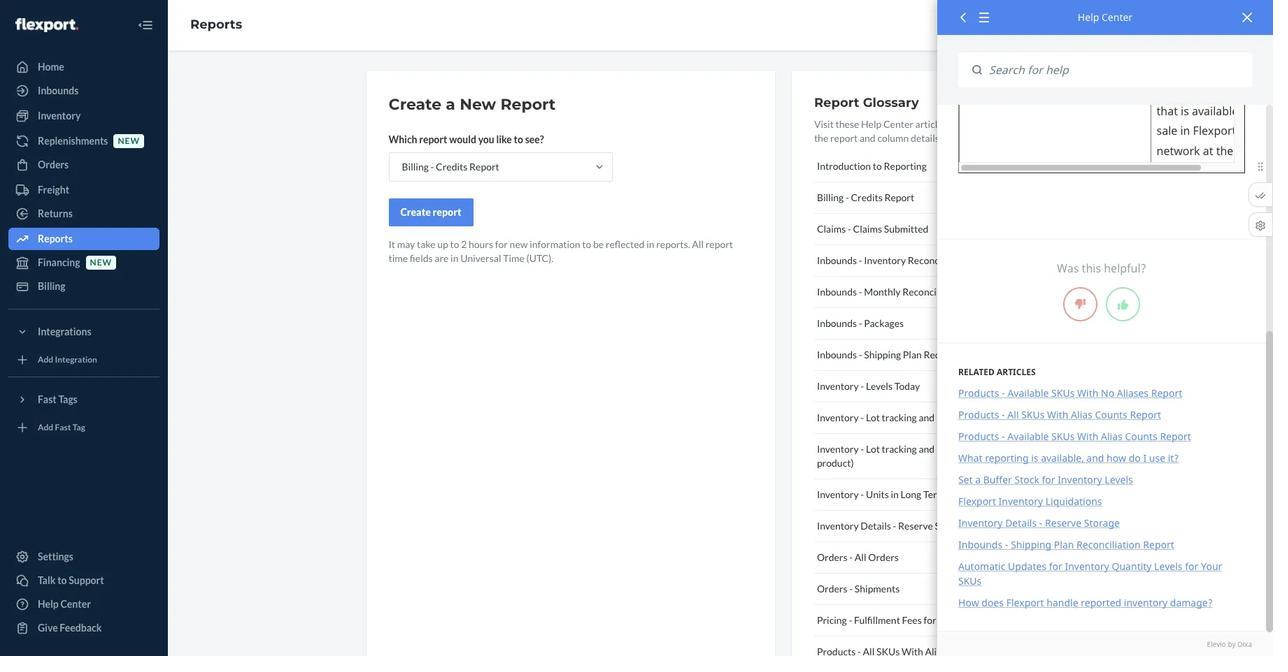 Task type: vqa. For each thing, say whether or not it's contained in the screenshot.
the topmost "by"
no



Task type: locate. For each thing, give the bounding box(es) containing it.
fefo left the (single
[[937, 444, 961, 455]]

report down 'these'
[[830, 132, 858, 144]]

give
[[38, 623, 58, 635]]

available for products - available skus with no aliases report
[[1008, 387, 1049, 400]]

fefo inside inventory - lot tracking and fefo (single product)
[[937, 444, 961, 455]]

0 vertical spatial products
[[959, 387, 999, 400]]

tags
[[58, 394, 77, 406]]

stock
[[1015, 474, 1040, 487]]

inventory - units in long term storage
[[817, 489, 980, 501]]

credits down introduction to reporting
[[851, 192, 883, 204]]

orders for orders
[[38, 159, 69, 171]]

1 vertical spatial billing
[[817, 192, 844, 204]]

by
[[1228, 640, 1236, 650]]

long
[[901, 489, 922, 501]]

inventory details - reserve storage inside 'button'
[[817, 521, 968, 532]]

freight
[[38, 184, 69, 196]]

inventory inside inventory - lot tracking and fefo (single product)
[[817, 444, 859, 455]]

0 vertical spatial flexport
[[959, 495, 996, 509]]

flexport down 'set'
[[959, 495, 996, 509]]

1 horizontal spatial flexport
[[1007, 597, 1044, 610]]

submitted
[[884, 223, 929, 235]]

lot inside inventory - lot tracking and fefo (single product)
[[866, 444, 880, 455]]

2 horizontal spatial new
[[510, 239, 528, 250]]

2 vertical spatial with
[[1077, 430, 1099, 444]]

1 vertical spatial help
[[861, 118, 882, 130]]

0 vertical spatial articles
[[916, 118, 947, 130]]

0 horizontal spatial flexport
[[959, 495, 996, 509]]

fast tags
[[38, 394, 77, 406]]

0 vertical spatial credits
[[436, 161, 468, 173]]

inbounds for inbounds - inventory reconciliation
[[817, 255, 857, 267]]

a
[[446, 95, 455, 114], [976, 118, 981, 130], [976, 474, 981, 487]]

1 fefo from the top
[[937, 412, 961, 424]]

flexport logo image
[[15, 18, 78, 32]]

create up which
[[389, 95, 442, 114]]

alias up how
[[1101, 430, 1123, 444]]

orders for orders - shipments
[[817, 584, 848, 595]]

0 horizontal spatial new
[[90, 258, 112, 268]]

0 horizontal spatial details
[[861, 521, 891, 532]]

0 vertical spatial lot
[[866, 412, 880, 424]]

new up orders link on the top left of page
[[118, 136, 140, 147]]

may
[[397, 239, 415, 250]]

inbounds for inbounds - shipping plan reconciliation
[[817, 349, 857, 361]]

2 horizontal spatial all
[[1008, 409, 1019, 422]]

related articles
[[959, 367, 1036, 379]]

2 vertical spatial a
[[976, 474, 981, 487]]

levels inside automatic updates for inventory quantity levels for your skus
[[1155, 560, 1183, 574]]

2 horizontal spatial center
[[1102, 10, 1133, 24]]

and left how
[[1087, 452, 1104, 465]]

inventory inside automatic updates for inventory quantity levels for your skus
[[1065, 560, 1110, 574]]

inventory details - reserve storage button
[[814, 511, 1042, 543]]

0 vertical spatial counts
[[1095, 409, 1128, 422]]

0 vertical spatial a
[[446, 95, 455, 114]]

1 lot from the top
[[866, 412, 880, 424]]

skus
[[1052, 387, 1075, 400], [1022, 409, 1045, 422], [1052, 430, 1075, 444], [959, 575, 982, 588], [938, 615, 962, 627]]

1 vertical spatial alias
[[1101, 430, 1123, 444]]

for down 'inbounds - shipping plan reconciliation report'
[[1049, 560, 1063, 574]]

inventory - levels today button
[[814, 372, 1042, 403]]

inbounds up automatic
[[959, 539, 1003, 552]]

1 available from the top
[[1008, 387, 1049, 400]]

details inside the inventory details - reserve storage 'button'
[[861, 521, 891, 532]]

1 vertical spatial center
[[884, 118, 914, 130]]

integrations
[[38, 326, 91, 338]]

fees
[[902, 615, 922, 627]]

0 vertical spatial all
[[692, 239, 704, 250]]

details down flexport inventory liquidations
[[1005, 517, 1037, 530]]

- inside inbounds - shipping plan reconciliation button
[[859, 349, 862, 361]]

0 vertical spatial available
[[1008, 387, 1049, 400]]

0 horizontal spatial levels
[[866, 381, 893, 393]]

0 horizontal spatial reports link
[[8, 228, 160, 250]]

products - available skus with alias counts report
[[959, 430, 1191, 444]]

3 products from the top
[[959, 430, 999, 444]]

inbounds down home
[[38, 85, 79, 97]]

counts down 'no' in the right of the page
[[1095, 409, 1128, 422]]

2 horizontal spatial help
[[1078, 10, 1099, 24]]

tracking inside inventory - lot tracking and fefo (single product)
[[882, 444, 917, 455]]

reports link
[[190, 17, 242, 32], [8, 228, 160, 250]]

1 claims from the left
[[817, 223, 846, 235]]

1 vertical spatial with
[[1047, 409, 1069, 422]]

1 vertical spatial plan
[[1054, 539, 1074, 552]]

add for add fast tag
[[38, 423, 53, 433]]

this
[[1082, 261, 1101, 276]]

and for inventory - lot tracking and fefo (single product)
[[919, 444, 935, 455]]

levels right quantity
[[1155, 560, 1183, 574]]

feedback
[[60, 623, 102, 635]]

0 vertical spatial billing - credits report
[[402, 161, 499, 173]]

products down related
[[959, 387, 999, 400]]

new for financing
[[90, 258, 112, 268]]

claims
[[817, 223, 846, 235], [853, 223, 882, 235]]

2 vertical spatial center
[[60, 599, 91, 611]]

center up the search search field
[[1102, 10, 1133, 24]]

2 products from the top
[[959, 409, 999, 422]]

it
[[389, 239, 395, 250]]

- left today
[[861, 381, 864, 393]]

reporting
[[985, 452, 1029, 465]]

skus up available,
[[1052, 430, 1075, 444]]

freight link
[[8, 179, 160, 202]]

with left 'no' in the right of the page
[[1077, 387, 1099, 400]]

0 vertical spatial help
[[1078, 10, 1099, 24]]

take
[[417, 239, 436, 250]]

tracking down today
[[882, 412, 917, 424]]

1 vertical spatial credits
[[851, 192, 883, 204]]

billing - credits report down introduction to reporting
[[817, 192, 915, 204]]

flexport
[[959, 495, 996, 509], [1007, 597, 1044, 610]]

products up the (single
[[959, 409, 999, 422]]

articles right related
[[997, 367, 1036, 379]]

articles up details.
[[916, 118, 947, 130]]

create inside button
[[401, 206, 431, 218]]

would
[[449, 134, 476, 146]]

1 tracking from the top
[[882, 412, 917, 424]]

term
[[924, 489, 945, 501]]

0 horizontal spatial center
[[60, 599, 91, 611]]

shipping inside button
[[864, 349, 901, 361]]

report up see?
[[501, 95, 556, 114]]

how does flexport handle reported inventory damage?
[[959, 597, 1213, 610]]

plan for inbounds - shipping plan reconciliation
[[903, 349, 922, 361]]

and down inventory - lot tracking and fefo (all products) button
[[919, 444, 935, 455]]

billing
[[402, 161, 429, 173], [817, 192, 844, 204], [38, 281, 65, 292]]

today
[[895, 381, 920, 393]]

products)
[[978, 412, 1019, 424]]

- down claims - claims submitted
[[859, 255, 862, 267]]

center inside visit these help center articles to get a description of the report and column details.
[[884, 118, 914, 130]]

products down (all
[[959, 430, 999, 444]]

new
[[460, 95, 496, 114]]

visit
[[814, 118, 834, 130]]

inventory - lot tracking and fefo (single product) button
[[814, 434, 1042, 480]]

report up up
[[433, 206, 461, 218]]

inbounds up inbounds - packages
[[817, 286, 857, 298]]

1 horizontal spatial levels
[[1105, 474, 1133, 487]]

0 vertical spatial shipping
[[864, 349, 901, 361]]

to left the get
[[949, 118, 958, 130]]

- inside inventory - units in long term storage button
[[861, 489, 864, 501]]

available up is
[[1008, 430, 1049, 444]]

1 horizontal spatial reports link
[[190, 17, 242, 32]]

1 vertical spatial reports
[[38, 233, 73, 245]]

inventory up orders - all orders
[[817, 521, 859, 532]]

create for create a new report
[[389, 95, 442, 114]]

- down inventory - units in long term storage
[[893, 521, 897, 532]]

products for products - available skus with no aliases report
[[959, 387, 999, 400]]

inventory - lot tracking and fefo (all products)
[[817, 412, 1019, 424]]

reserve down long at the bottom of page
[[898, 521, 933, 532]]

and inside inventory - lot tracking and fefo (all products) button
[[919, 412, 935, 424]]

plan up today
[[903, 349, 922, 361]]

lot
[[866, 412, 880, 424], [866, 444, 880, 455]]

0 horizontal spatial claims
[[817, 223, 846, 235]]

1 horizontal spatial billing - credits report
[[817, 192, 915, 204]]

report inside visit these help center articles to get a description of the report and column details.
[[830, 132, 858, 144]]

counts
[[1095, 409, 1128, 422], [1125, 430, 1158, 444]]

new for replenishments
[[118, 136, 140, 147]]

reported
[[1081, 597, 1122, 610]]

1 horizontal spatial help center
[[1078, 10, 1133, 24]]

lot down inventory - levels today
[[866, 412, 880, 424]]

2 vertical spatial products
[[959, 430, 999, 444]]

1 vertical spatial all
[[1008, 409, 1019, 422]]

claims left submitted
[[853, 223, 882, 235]]

report inside button
[[885, 192, 915, 204]]

center down "talk to support"
[[60, 599, 91, 611]]

details.
[[911, 132, 942, 144]]

1 add from the top
[[38, 355, 53, 366]]

2 vertical spatial new
[[90, 258, 112, 268]]

report
[[501, 95, 556, 114], [814, 95, 860, 111], [470, 161, 499, 173], [885, 192, 915, 204], [1151, 387, 1183, 400], [1130, 409, 1161, 422], [1160, 430, 1191, 444], [1143, 539, 1175, 552]]

skus inside automatic updates for inventory quantity levels for your skus
[[959, 575, 982, 588]]

0 vertical spatial tracking
[[882, 412, 917, 424]]

0 horizontal spatial all
[[692, 239, 704, 250]]

- right (all
[[1002, 409, 1005, 422]]

1 horizontal spatial shipping
[[1011, 539, 1052, 552]]

what
[[959, 452, 983, 465]]

billing inside button
[[817, 192, 844, 204]]

and
[[860, 132, 876, 144], [919, 412, 935, 424], [919, 444, 935, 455], [1087, 452, 1104, 465]]

monthly
[[864, 286, 901, 298]]

all inside button
[[855, 552, 867, 564]]

1 vertical spatial available
[[1008, 430, 1049, 444]]

levels inside inventory - levels today button
[[866, 381, 893, 393]]

set
[[959, 474, 973, 487]]

counts up i
[[1125, 430, 1158, 444]]

fulfillment
[[854, 615, 900, 627]]

1 horizontal spatial articles
[[997, 367, 1036, 379]]

and left the "column"
[[860, 132, 876, 144]]

help
[[1078, 10, 1099, 24], [861, 118, 882, 130], [38, 599, 59, 611]]

a right the get
[[976, 118, 981, 130]]

automatic
[[959, 560, 1006, 574]]

- inside inbounds - packages button
[[859, 318, 862, 330]]

for left your
[[1185, 560, 1199, 574]]

universal
[[461, 253, 501, 264]]

fefo for (all
[[937, 412, 961, 424]]

available down related articles
[[1008, 387, 1049, 400]]

a for set
[[976, 474, 981, 487]]

0 horizontal spatial reports
[[38, 233, 73, 245]]

plan for inbounds - shipping plan reconciliation report
[[1054, 539, 1074, 552]]

add for add integration
[[38, 355, 53, 366]]

levels down how
[[1105, 474, 1133, 487]]

1 vertical spatial add
[[38, 423, 53, 433]]

orders up freight on the left top of the page
[[38, 159, 69, 171]]

skus up products - all skus with alias counts report
[[1052, 387, 1075, 400]]

0 horizontal spatial alias
[[1071, 409, 1093, 422]]

storage inside 'button'
[[935, 521, 968, 532]]

billing - credits report down the would
[[402, 161, 499, 173]]

1 horizontal spatial all
[[855, 552, 867, 564]]

inbounds
[[38, 85, 79, 97], [817, 255, 857, 267], [817, 286, 857, 298], [817, 318, 857, 330], [817, 349, 857, 361], [959, 539, 1003, 552]]

1 vertical spatial levels
[[1105, 474, 1133, 487]]

inbounds link
[[8, 80, 160, 102]]

- left packages
[[859, 318, 862, 330]]

2 available from the top
[[1008, 430, 1049, 444]]

0 vertical spatial in
[[647, 239, 655, 250]]

articles
[[916, 118, 947, 130], [997, 367, 1036, 379]]

inbounds down claims - claims submitted
[[817, 255, 857, 267]]

1 vertical spatial shipping
[[1011, 539, 1052, 552]]

storage down term
[[935, 521, 968, 532]]

0 horizontal spatial help
[[38, 599, 59, 611]]

report glossary
[[814, 95, 919, 111]]

help center link
[[8, 594, 160, 616]]

to inside visit these help center articles to get a description of the report and column details.
[[949, 118, 958, 130]]

2 fefo from the top
[[937, 444, 961, 455]]

tracking for (single
[[882, 444, 917, 455]]

glossary
[[863, 95, 919, 111]]

report
[[830, 132, 858, 144], [419, 134, 447, 146], [433, 206, 461, 218], [706, 239, 733, 250]]

- inside the inventory details - reserve storage 'button'
[[893, 521, 897, 532]]

orders up pricing
[[817, 584, 848, 595]]

billing - credits report
[[402, 161, 499, 173], [817, 192, 915, 204]]

1 horizontal spatial help
[[861, 118, 882, 130]]

create
[[389, 95, 442, 114], [401, 206, 431, 218]]

reserve
[[1045, 517, 1082, 530], [898, 521, 933, 532]]

billing down which
[[402, 161, 429, 173]]

0 vertical spatial create
[[389, 95, 442, 114]]

plan up automatic updates for inventory quantity levels for your skus
[[1054, 539, 1074, 552]]

counts for products - all skus with alias counts report
[[1095, 409, 1128, 422]]

billing down introduction at the right top
[[817, 192, 844, 204]]

1 horizontal spatial reports
[[190, 17, 242, 32]]

1 horizontal spatial new
[[118, 136, 140, 147]]

tracking down "inventory - lot tracking and fefo (all products)"
[[882, 444, 917, 455]]

for right fees
[[924, 615, 937, 627]]

- up updates
[[1005, 539, 1009, 552]]

in left the reports.
[[647, 239, 655, 250]]

details down units
[[861, 521, 891, 532]]

shipping down packages
[[864, 349, 901, 361]]

1 vertical spatial billing - credits report
[[817, 192, 915, 204]]

0 horizontal spatial plan
[[903, 349, 922, 361]]

0 vertical spatial fefo
[[937, 412, 961, 424]]

skus for products - all skus with alias counts report
[[1022, 409, 1045, 422]]

1 horizontal spatial alias
[[1101, 430, 1123, 444]]

- left shipments at the right of the page
[[850, 584, 853, 595]]

inbounds for inbounds - packages
[[817, 318, 857, 330]]

and inside inventory - lot tracking and fefo (single product)
[[919, 444, 935, 455]]

1 vertical spatial products
[[959, 409, 999, 422]]

1 vertical spatial fefo
[[937, 444, 961, 455]]

2 vertical spatial levels
[[1155, 560, 1183, 574]]

to left reporting at the top of the page
[[873, 160, 882, 172]]

1 vertical spatial articles
[[997, 367, 1036, 379]]

add fast tag
[[38, 423, 85, 433]]

1 products from the top
[[959, 387, 999, 400]]

- down inbounds - packages
[[859, 349, 862, 361]]

plan
[[903, 349, 922, 361], [1054, 539, 1074, 552]]

is
[[1031, 452, 1039, 465]]

0 vertical spatial help center
[[1078, 10, 1133, 24]]

2 lot from the top
[[866, 444, 880, 455]]

lot up units
[[866, 444, 880, 455]]

new up billing link
[[90, 258, 112, 268]]

help up give
[[38, 599, 59, 611]]

products for products - available skus with alias counts report
[[959, 430, 999, 444]]

2 add from the top
[[38, 423, 53, 433]]

0 vertical spatial add
[[38, 355, 53, 366]]

support
[[69, 575, 104, 587]]

0 vertical spatial reports
[[190, 17, 242, 32]]

and for what reporting is available, and how do i use it?
[[1087, 452, 1104, 465]]

1 horizontal spatial plan
[[1054, 539, 1074, 552]]

aliases
[[1117, 387, 1149, 400]]

claims - claims submitted button
[[814, 214, 1042, 246]]

related
[[959, 367, 995, 379]]

flexport inventory liquidations
[[959, 495, 1102, 509]]

help center up give feedback at the bottom left of the page
[[38, 599, 91, 611]]

1 horizontal spatial center
[[884, 118, 914, 130]]

new up time at the left top
[[510, 239, 528, 250]]

inventory up the monthly
[[864, 255, 906, 267]]

inventory inside 'button'
[[817, 521, 859, 532]]

inbounds inside button
[[817, 349, 857, 361]]

shipping for inbounds - shipping plan reconciliation
[[864, 349, 901, 361]]

billing down financing
[[38, 281, 65, 292]]

orders
[[38, 159, 69, 171], [817, 552, 848, 564], [868, 552, 899, 564], [817, 584, 848, 595]]

fast
[[38, 394, 56, 406], [55, 423, 71, 433]]

- right pricing
[[849, 615, 852, 627]]

plan inside button
[[903, 349, 922, 361]]

to right talk
[[57, 575, 67, 587]]

report inside it may take up to 2 hours for new information to be reflected in reports. all report time fields are in universal time (utc).
[[706, 239, 733, 250]]

with down products - available skus with no aliases report
[[1047, 409, 1069, 422]]

integration
[[55, 355, 97, 366]]

2 horizontal spatial billing
[[817, 192, 844, 204]]

how
[[959, 597, 979, 610]]

1 vertical spatial counts
[[1125, 430, 1158, 444]]

1 vertical spatial new
[[510, 239, 528, 250]]

0 vertical spatial billing
[[402, 161, 429, 173]]

billing - credits report inside button
[[817, 192, 915, 204]]

orders - shipments
[[817, 584, 900, 595]]

skus down automatic
[[959, 575, 982, 588]]

0 vertical spatial levels
[[866, 381, 893, 393]]

1 horizontal spatial credits
[[851, 192, 883, 204]]

flexport right does
[[1007, 597, 1044, 610]]

0 horizontal spatial billing
[[38, 281, 65, 292]]

products - available skus with no aliases report
[[959, 387, 1183, 400]]

Search search field
[[982, 52, 1252, 88]]

2 horizontal spatial levels
[[1155, 560, 1183, 574]]

for up time at the left top
[[495, 239, 508, 250]]

0 horizontal spatial help center
[[38, 599, 91, 611]]

all right the reports.
[[692, 239, 704, 250]]

all for products - all skus with alias counts report
[[1008, 409, 1019, 422]]

0 vertical spatial new
[[118, 136, 140, 147]]

fast left tag
[[55, 423, 71, 433]]

fefo
[[937, 412, 961, 424], [937, 444, 961, 455]]

1 vertical spatial help center
[[38, 599, 91, 611]]

1 vertical spatial create
[[401, 206, 431, 218]]

introduction
[[817, 160, 871, 172]]

0 vertical spatial center
[[1102, 10, 1133, 24]]

levels left today
[[866, 381, 893, 393]]

alias up 'products - available skus with alias counts report' at the bottom
[[1071, 409, 1093, 422]]

2 vertical spatial all
[[855, 552, 867, 564]]

inbounds - shipping plan reconciliation
[[817, 349, 985, 361]]

available
[[1008, 387, 1049, 400], [1008, 430, 1049, 444]]

2 tracking from the top
[[882, 444, 917, 455]]

2 horizontal spatial in
[[891, 489, 899, 501]]

0 vertical spatial plan
[[903, 349, 922, 361]]

1 vertical spatial a
[[976, 118, 981, 130]]



Task type: describe. For each thing, give the bounding box(es) containing it.
time
[[503, 253, 525, 264]]

visit these help center articles to get a description of the report and column details.
[[814, 118, 1041, 144]]

create report button
[[389, 199, 473, 227]]

2 vertical spatial help
[[38, 599, 59, 611]]

you
[[478, 134, 495, 146]]

1 vertical spatial in
[[451, 253, 459, 264]]

get
[[960, 118, 974, 130]]

inventory down inbounds - packages
[[817, 381, 859, 393]]

2 vertical spatial billing
[[38, 281, 65, 292]]

- down which report would you like to see? at the top left
[[431, 161, 434, 173]]

inbounds - shipping plan reconciliation button
[[814, 340, 1042, 372]]

shipping for inbounds - shipping plan reconciliation report
[[1011, 539, 1052, 552]]

inventory
[[1124, 597, 1168, 610]]

introduction to reporting button
[[814, 151, 1042, 183]]

settings
[[38, 551, 73, 563]]

inventory - lot tracking and fefo (single product)
[[817, 444, 991, 469]]

- inside claims - claims submitted 'button'
[[848, 223, 851, 235]]

inbounds for inbounds - shipping plan reconciliation report
[[959, 539, 1003, 552]]

give feedback
[[38, 623, 102, 635]]

- inside billing - credits report button
[[846, 192, 849, 204]]

- inside pricing - fulfillment fees for skus button
[[849, 615, 852, 627]]

a inside visit these help center articles to get a description of the report and column details.
[[976, 118, 981, 130]]

reconciliation down the inbounds - inventory reconciliation button
[[903, 286, 964, 298]]

buffer
[[984, 474, 1012, 487]]

orders up shipments at the right of the page
[[868, 552, 899, 564]]

elevio by dixa link
[[959, 640, 1252, 650]]

add integration link
[[8, 349, 160, 372]]

of
[[1033, 118, 1041, 130]]

available for products - available skus with alias counts report
[[1008, 430, 1049, 444]]

see?
[[525, 134, 544, 146]]

which
[[389, 134, 417, 146]]

description
[[983, 118, 1031, 130]]

was
[[1057, 261, 1079, 276]]

helpful?
[[1104, 261, 1147, 276]]

2 claims from the left
[[853, 223, 882, 235]]

with for products - all skus with alias counts report
[[1047, 409, 1069, 422]]

up
[[437, 239, 448, 250]]

for inside it may take up to 2 hours for new information to be reflected in reports. all report time fields are in universal time (utc).
[[495, 239, 508, 250]]

tag
[[73, 423, 85, 433]]

information
[[530, 239, 580, 250]]

help inside visit these help center articles to get a description of the report and column details.
[[861, 118, 882, 130]]

new inside it may take up to 2 hours for new information to be reflected in reports. all report time fields are in universal time (utc).
[[510, 239, 528, 250]]

close navigation image
[[137, 17, 154, 34]]

add integration
[[38, 355, 97, 366]]

inbounds - packages button
[[814, 309, 1042, 340]]

reconciliation down claims - claims submitted 'button'
[[908, 255, 969, 267]]

report down you
[[470, 161, 499, 173]]

- inside inventory - lot tracking and fefo (single product)
[[861, 444, 864, 455]]

settings link
[[8, 546, 160, 569]]

counts for products - available skus with alias counts report
[[1125, 430, 1158, 444]]

1 horizontal spatial reserve
[[1045, 517, 1082, 530]]

report up it?
[[1160, 430, 1191, 444]]

- inside the inbounds - inventory reconciliation button
[[859, 255, 862, 267]]

to right 'like'
[[514, 134, 523, 146]]

- inside inventory - levels today button
[[861, 381, 864, 393]]

products - all skus with alias counts report
[[959, 409, 1161, 422]]

0 horizontal spatial billing - credits report
[[402, 161, 499, 173]]

1 horizontal spatial billing
[[402, 161, 429, 173]]

products for products - all skus with alias counts report
[[959, 409, 999, 422]]

for inside pricing - fulfillment fees for skus button
[[924, 615, 937, 627]]

0 horizontal spatial credits
[[436, 161, 468, 173]]

alias for all
[[1071, 409, 1093, 422]]

0 vertical spatial reports link
[[190, 17, 242, 32]]

inbounds for inbounds - monthly reconciliation
[[817, 286, 857, 298]]

set a buffer stock for inventory levels
[[959, 474, 1133, 487]]

to left 2
[[450, 239, 459, 250]]

(all
[[963, 412, 976, 424]]

credits inside button
[[851, 192, 883, 204]]

reserve inside 'button'
[[898, 521, 933, 532]]

orders - shipments button
[[814, 574, 1042, 606]]

it?
[[1168, 452, 1179, 465]]

1 vertical spatial reports link
[[8, 228, 160, 250]]

skus for products - available skus with alias counts report
[[1052, 430, 1075, 444]]

- inside the orders - shipments button
[[850, 584, 853, 595]]

inventory - lot tracking and fefo (all products) button
[[814, 403, 1042, 434]]

with for products - available skus with alias counts report
[[1077, 430, 1099, 444]]

orders for orders - all orders
[[817, 552, 848, 564]]

and for inventory - lot tracking and fefo (all products)
[[919, 412, 935, 424]]

no
[[1101, 387, 1115, 400]]

report left the would
[[419, 134, 447, 146]]

create for create report
[[401, 206, 431, 218]]

for right stock
[[1042, 474, 1055, 487]]

inbounds - inventory reconciliation
[[817, 255, 969, 267]]

time
[[389, 253, 408, 264]]

fefo for (single
[[937, 444, 961, 455]]

reports.
[[656, 239, 690, 250]]

- down related articles
[[1002, 387, 1005, 400]]

introduction to reporting
[[817, 160, 927, 172]]

storage inside button
[[947, 489, 980, 501]]

orders - all orders
[[817, 552, 899, 564]]

- inside orders - all orders button
[[850, 552, 853, 564]]

lot for inventory - lot tracking and fefo (single product)
[[866, 444, 880, 455]]

report right aliases
[[1151, 387, 1183, 400]]

billing - credits report button
[[814, 183, 1042, 214]]

be
[[593, 239, 604, 250]]

storage down liquidations
[[1084, 517, 1120, 530]]

talk to support
[[38, 575, 104, 587]]

talk to support button
[[8, 570, 160, 593]]

and inside visit these help center articles to get a description of the report and column details.
[[860, 132, 876, 144]]

reconciliation inside button
[[924, 349, 985, 361]]

fast inside dropdown button
[[38, 394, 56, 406]]

inbounds for inbounds
[[38, 85, 79, 97]]

your
[[1201, 560, 1223, 574]]

i
[[1144, 452, 1147, 465]]

inventory down 'product)'
[[817, 489, 859, 501]]

use
[[1149, 452, 1166, 465]]

lot for inventory - lot tracking and fefo (all products)
[[866, 412, 880, 424]]

skus inside button
[[938, 615, 962, 627]]

these
[[836, 118, 859, 130]]

talk
[[38, 575, 56, 587]]

inbounds - monthly reconciliation button
[[814, 277, 1042, 309]]

1 vertical spatial flexport
[[1007, 597, 1044, 610]]

1 horizontal spatial details
[[1005, 517, 1037, 530]]

fast tags button
[[8, 389, 160, 411]]

(single
[[963, 444, 991, 455]]

1 vertical spatial fast
[[55, 423, 71, 433]]

inbounds - monthly reconciliation
[[817, 286, 964, 298]]

home link
[[8, 56, 160, 78]]

inventory up liquidations
[[1058, 474, 1102, 487]]

what reporting is available, and how do i use it?
[[959, 452, 1179, 465]]

tracking for (all
[[882, 412, 917, 424]]

do
[[1129, 452, 1141, 465]]

shipments
[[855, 584, 900, 595]]

elevio by dixa
[[1207, 640, 1252, 650]]

how
[[1107, 452, 1126, 465]]

inventory details - reserve storage down flexport inventory liquidations
[[959, 517, 1120, 530]]

report down aliases
[[1130, 409, 1161, 422]]

to left be
[[582, 239, 591, 250]]

reflected
[[606, 239, 645, 250]]

report up 'these'
[[814, 95, 860, 111]]

reporting
[[884, 160, 927, 172]]

claims - claims submitted
[[817, 223, 929, 235]]

with for products - available skus with no aliases report
[[1077, 387, 1099, 400]]

all inside it may take up to 2 hours for new information to be reflected in reports. all report time fields are in universal time (utc).
[[692, 239, 704, 250]]

report up quantity
[[1143, 539, 1175, 552]]

inventory down inventory - levels today
[[817, 412, 859, 424]]

2
[[461, 239, 467, 250]]

- inside inbounds - monthly reconciliation button
[[859, 286, 862, 298]]

inventory down stock
[[999, 495, 1043, 509]]

- down products)
[[1002, 430, 1005, 444]]

it may take up to 2 hours for new information to be reflected in reports. all report time fields are in universal time (utc).
[[389, 239, 733, 264]]

- down flexport inventory liquidations
[[1039, 517, 1043, 530]]

inbounds - packages
[[817, 318, 904, 330]]

inventory up replenishments
[[38, 110, 81, 122]]

1 horizontal spatial in
[[647, 239, 655, 250]]

inventory link
[[8, 105, 160, 127]]

orders link
[[8, 154, 160, 176]]

inventory - units in long term storage button
[[814, 480, 1042, 511]]

packages
[[864, 318, 904, 330]]

give feedback button
[[8, 618, 160, 640]]

articles inside visit these help center articles to get a description of the report and column details.
[[916, 118, 947, 130]]

alias for available
[[1101, 430, 1123, 444]]

in inside button
[[891, 489, 899, 501]]

report inside button
[[433, 206, 461, 218]]

- inside inventory - lot tracking and fefo (all products) button
[[861, 412, 864, 424]]

column
[[878, 132, 909, 144]]

inventory up automatic
[[959, 517, 1003, 530]]

inventory - levels today
[[817, 381, 920, 393]]

units
[[866, 489, 889, 501]]

a for create
[[446, 95, 455, 114]]

reconciliation up quantity
[[1077, 539, 1141, 552]]

all for orders - all orders
[[855, 552, 867, 564]]

available,
[[1041, 452, 1084, 465]]

(utc).
[[527, 253, 554, 264]]

skus for products - available skus with no aliases report
[[1052, 387, 1075, 400]]

elevio
[[1207, 640, 1226, 650]]

are
[[435, 253, 449, 264]]



